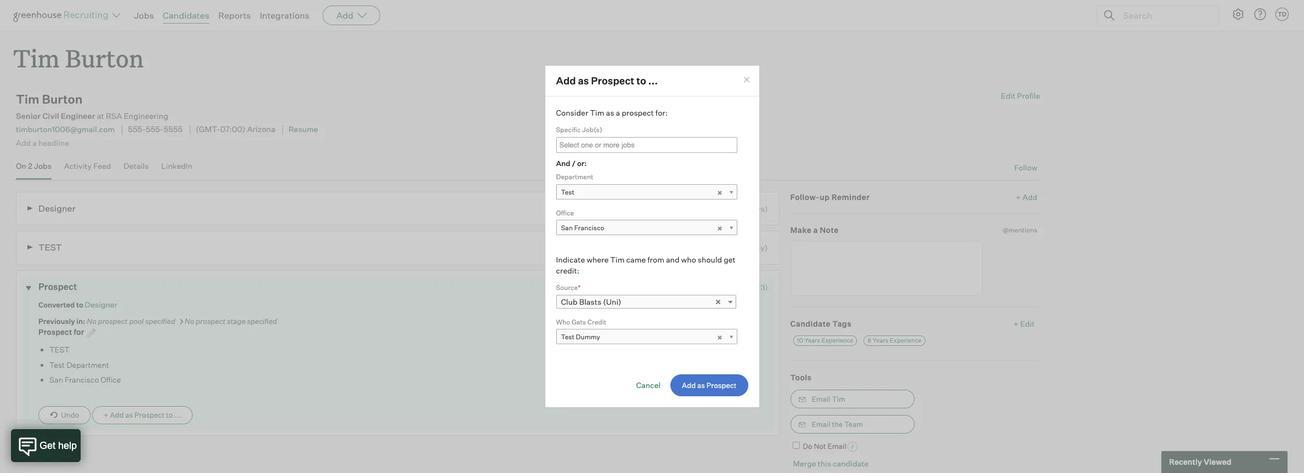 Task type: describe. For each thing, give the bounding box(es) containing it.
activity
[[64, 161, 92, 171]]

(9
[[739, 204, 746, 213]]

0 vertical spatial jobs
[[134, 10, 154, 21]]

prospect for
[[38, 328, 86, 337]]

who
[[556, 318, 571, 326]]

1 555- from the left
[[128, 125, 146, 135]]

engineer
[[61, 112, 95, 121]]

on 2 jobs link
[[16, 161, 52, 177]]

and
[[666, 255, 680, 265]]

0 horizontal spatial designer
[[38, 203, 76, 214]]

candidates link
[[163, 10, 210, 21]]

days)
[[748, 204, 768, 213]]

civil
[[42, 112, 59, 121]]

18,
[[737, 283, 747, 292]]

converted to designer
[[38, 300, 117, 310]]

designer link
[[85, 300, 117, 310]]

consider tim as a prospect for:
[[556, 108, 668, 117]]

consider
[[556, 108, 589, 117]]

recently
[[1170, 458, 1203, 467]]

email tim button
[[791, 390, 915, 409]]

for:
[[656, 108, 668, 117]]

resume
[[289, 125, 318, 134]]

Search text field
[[1121, 7, 1210, 23]]

club blasts (uni)
[[561, 297, 622, 307]]

prospect inside + add as prospect to ... button
[[134, 411, 165, 420]]

+ for + add as prospect to ...
[[104, 411, 108, 420]]

none submit inside add as prospect to ... dialog
[[671, 375, 748, 397]]

blasts
[[580, 297, 602, 307]]

0 horizontal spatial department
[[67, 360, 109, 370]]

the
[[832, 420, 843, 429]]

a for add a headline
[[32, 138, 37, 148]]

8
[[868, 337, 872, 345]]

credit:
[[556, 266, 580, 275]]

(oct
[[721, 283, 736, 292]]

@mentions link
[[1003, 225, 1038, 236]]

resume link
[[289, 125, 318, 134]]

san for san francisco
[[561, 224, 573, 232]]

10 years experience link
[[794, 336, 858, 346]]

+ add as prospect to ...
[[104, 411, 181, 420]]

department inside add as prospect to ... dialog
[[556, 173, 594, 181]]

up
[[820, 192, 830, 202]]

jobs link
[[134, 10, 154, 21]]

should
[[698, 255, 723, 265]]

no for no prospect stage specified
[[185, 317, 194, 326]]

san for san francisco office
[[49, 375, 63, 385]]

tim burton senior civil engineer at rsa engineering
[[16, 92, 168, 121]]

and
[[556, 159, 571, 168]]

tim inside "button"
[[832, 395, 846, 404]]

(uni)
[[603, 297, 622, 307]]

1 vertical spatial edit
[[1021, 319, 1035, 329]]

as for consider tim as a prospect for:
[[606, 108, 615, 117]]

/
[[572, 159, 576, 168]]

as for + add as prospect to ...
[[125, 411, 133, 420]]

reminder
[[832, 192, 870, 202]]

team
[[845, 420, 864, 429]]

a inside dialog
[[616, 108, 620, 117]]

add inside button
[[110, 411, 124, 420]]

day)
[[752, 243, 768, 253]]

viewed
[[1204, 458, 1232, 467]]

burton for tim burton
[[65, 42, 144, 74]]

(1 day)
[[745, 243, 768, 253]]

close image
[[743, 75, 751, 84]]

add as prospect to ... dialog
[[545, 65, 760, 408]]

undo link
[[38, 407, 91, 425]]

2023)
[[748, 283, 768, 292]]

prospect for no prospect pool specified
[[98, 317, 128, 326]]

tim down greenhouse recruiting image
[[13, 42, 60, 74]]

+ for + edit
[[1014, 319, 1019, 329]]

linkedin
[[161, 161, 193, 171]]

edit profile
[[1002, 91, 1041, 101]]

dummy
[[576, 333, 600, 341]]

reports link
[[218, 10, 251, 21]]

0 vertical spatial as
[[578, 75, 589, 87]]

+ edit link
[[1011, 317, 1038, 331]]

indicate where tim came from and who should get credit:
[[556, 255, 736, 275]]

no for no prospect pool specified
[[87, 317, 96, 326]]

edit profile link
[[1002, 91, 1041, 101]]

stage
[[227, 317, 246, 326]]

1 horizontal spatial designer
[[85, 300, 117, 310]]

source *
[[556, 284, 581, 292]]

tim inside indicate where tim came from and who should get credit:
[[611, 255, 625, 265]]

candidate
[[791, 319, 831, 329]]

details
[[124, 161, 149, 171]]

francisco for san francisco office
[[65, 375, 99, 385]]

headline
[[38, 138, 69, 148]]

previously in:
[[38, 317, 85, 326]]

555-555-5555
[[128, 125, 183, 135]]

linkedin link
[[161, 161, 193, 177]]

merge this candidate
[[794, 460, 869, 469]]

a for make a note
[[814, 226, 818, 235]]

follow-
[[791, 192, 820, 202]]

10
[[797, 337, 804, 345]]

test dummy
[[561, 333, 600, 341]]

test for test
[[561, 188, 575, 196]]

san francisco office
[[49, 375, 121, 385]]

... inside button
[[174, 411, 181, 420]]

on
[[16, 161, 26, 171]]

07:00)
[[220, 125, 246, 135]]

specified for no prospect pool specified
[[145, 317, 175, 326]]

candidates
[[163, 10, 210, 21]]

test for test department
[[49, 360, 65, 370]]

pool
[[129, 317, 144, 326]]

senior
[[16, 112, 41, 121]]

0 vertical spatial edit
[[1002, 91, 1016, 101]]

make a note
[[791, 226, 839, 235]]

... inside dialog
[[649, 75, 658, 87]]

club
[[561, 297, 578, 307]]



Task type: locate. For each thing, give the bounding box(es) containing it.
burton up tim burton senior civil engineer at rsa engineering
[[65, 42, 144, 74]]

who
[[682, 255, 697, 265]]

office up san francisco
[[556, 209, 574, 217]]

follow-up reminder
[[791, 192, 870, 202]]

2 vertical spatial email
[[828, 442, 847, 451]]

tim up job(s) on the left top of the page
[[590, 108, 605, 117]]

recently viewed
[[1170, 458, 1232, 467]]

tags
[[833, 319, 852, 329]]

(oct 18, 2023)
[[721, 283, 768, 292]]

test link
[[556, 184, 738, 200]]

tim left 'came'
[[611, 255, 625, 265]]

get
[[724, 255, 736, 265]]

2 horizontal spatial a
[[814, 226, 818, 235]]

jobs left candidates link
[[134, 10, 154, 21]]

san up indicate
[[561, 224, 573, 232]]

email
[[812, 395, 831, 404], [812, 420, 831, 429], [828, 442, 847, 451]]

2 555- from the left
[[146, 125, 164, 135]]

who gets credit
[[556, 318, 607, 326]]

years
[[805, 337, 821, 345], [873, 337, 889, 345]]

designer down on 2 jobs link
[[38, 203, 76, 214]]

1 vertical spatial to
[[76, 301, 83, 310]]

0 vertical spatial burton
[[65, 42, 144, 74]]

2 experience from the left
[[890, 337, 922, 345]]

tim inside tim burton senior civil engineer at rsa engineering
[[16, 92, 39, 107]]

do not email
[[803, 442, 847, 451]]

a
[[616, 108, 620, 117], [32, 138, 37, 148], [814, 226, 818, 235]]

0 horizontal spatial specified
[[145, 317, 175, 326]]

or:
[[577, 159, 587, 168]]

1 vertical spatial +
[[1014, 319, 1019, 329]]

2 horizontal spatial prospect
[[622, 108, 654, 117]]

department
[[556, 173, 594, 181], [67, 360, 109, 370]]

0 vertical spatial ...
[[649, 75, 658, 87]]

specified right pool
[[145, 317, 175, 326]]

0 horizontal spatial to
[[76, 301, 83, 310]]

credit
[[588, 318, 607, 326]]

candidate
[[833, 460, 869, 469]]

2 vertical spatial a
[[814, 226, 818, 235]]

...
[[649, 75, 658, 87], [174, 411, 181, 420]]

+ add link
[[1016, 192, 1038, 203]]

experience down tags
[[822, 337, 854, 345]]

greenhouse recruiting image
[[13, 9, 112, 22]]

10 years experience
[[797, 337, 854, 345]]

email left the
[[812, 420, 831, 429]]

san francisco
[[561, 224, 605, 232]]

this
[[818, 460, 832, 469]]

1 horizontal spatial experience
[[890, 337, 922, 345]]

1 horizontal spatial edit
[[1021, 319, 1035, 329]]

san francisco link
[[556, 220, 738, 236]]

1 horizontal spatial san
[[561, 224, 573, 232]]

td
[[1278, 10, 1287, 18]]

email inside button
[[812, 420, 831, 429]]

department down /
[[556, 173, 594, 181]]

1 horizontal spatial department
[[556, 173, 594, 181]]

undo
[[61, 411, 79, 420]]

francisco up where
[[575, 224, 605, 232]]

1 vertical spatial as
[[606, 108, 615, 117]]

no prospect stage specified
[[185, 317, 277, 326]]

add inside dialog
[[556, 75, 576, 87]]

prospect down designer link on the bottom left of page
[[98, 317, 128, 326]]

1 vertical spatial test
[[561, 333, 575, 341]]

2 no from the left
[[185, 317, 194, 326]]

1 horizontal spatial francisco
[[575, 224, 605, 232]]

no prospect pool specified
[[87, 317, 175, 326]]

+ add as prospect to ... button
[[92, 407, 193, 425]]

2 horizontal spatial as
[[606, 108, 615, 117]]

0 vertical spatial san
[[561, 224, 573, 232]]

experience for 10 years experience
[[822, 337, 854, 345]]

add for add a headline
[[16, 138, 31, 148]]

tools
[[791, 373, 812, 383]]

0 vertical spatial to
[[637, 75, 647, 87]]

0 horizontal spatial experience
[[822, 337, 854, 345]]

0 vertical spatial test
[[38, 242, 62, 253]]

francisco inside the san francisco link
[[575, 224, 605, 232]]

francisco
[[575, 224, 605, 232], [65, 375, 99, 385]]

email inside "button"
[[812, 395, 831, 404]]

tim up the
[[832, 395, 846, 404]]

td button
[[1276, 8, 1289, 21]]

specific
[[556, 126, 581, 134]]

1 vertical spatial francisco
[[65, 375, 99, 385]]

and / or:
[[556, 159, 587, 168]]

a left headline
[[32, 138, 37, 148]]

as inside button
[[125, 411, 133, 420]]

add for add as prospect to ...
[[556, 75, 576, 87]]

0 horizontal spatial jobs
[[34, 161, 52, 171]]

+ add
[[1016, 192, 1038, 202]]

email the team button
[[791, 415, 915, 434]]

details link
[[124, 161, 149, 177]]

indicate
[[556, 255, 585, 265]]

burton inside tim burton senior civil engineer at rsa engineering
[[42, 92, 83, 107]]

to inside dialog
[[637, 75, 647, 87]]

1 vertical spatial jobs
[[34, 161, 52, 171]]

burton up "civil"
[[42, 92, 83, 107]]

configure image
[[1232, 8, 1246, 21]]

0 horizontal spatial office
[[101, 375, 121, 385]]

jobs right 2
[[34, 161, 52, 171]]

2 vertical spatial test
[[49, 360, 65, 370]]

prospect left stage
[[196, 317, 226, 326]]

no left stage
[[185, 317, 194, 326]]

1 horizontal spatial years
[[873, 337, 889, 345]]

burton for tim burton senior civil engineer at rsa engineering
[[42, 92, 83, 107]]

tim up senior
[[16, 92, 39, 107]]

1 experience from the left
[[822, 337, 854, 345]]

experience for 8 years experience
[[890, 337, 922, 345]]

1 horizontal spatial office
[[556, 209, 574, 217]]

1 years from the left
[[805, 337, 821, 345]]

1 horizontal spatial ...
[[649, 75, 658, 87]]

to inside converted to designer
[[76, 301, 83, 310]]

2 years from the left
[[873, 337, 889, 345]]

(9 days)
[[739, 204, 768, 213]]

reports
[[218, 10, 251, 21]]

0 horizontal spatial francisco
[[65, 375, 99, 385]]

note
[[820, 226, 839, 235]]

add a headline
[[16, 138, 69, 148]]

1 vertical spatial test
[[49, 345, 70, 355]]

test down and / or:
[[561, 188, 575, 196]]

1 horizontal spatial as
[[578, 75, 589, 87]]

0 horizontal spatial as
[[125, 411, 133, 420]]

test
[[561, 188, 575, 196], [561, 333, 575, 341], [49, 360, 65, 370]]

1 horizontal spatial prospect
[[196, 317, 226, 326]]

1 horizontal spatial jobs
[[134, 10, 154, 21]]

prospect inside add as prospect to ... dialog
[[591, 75, 635, 87]]

1 vertical spatial ...
[[174, 411, 181, 420]]

club blasts (uni) link
[[556, 295, 736, 309]]

converted
[[38, 301, 75, 310]]

no right in:
[[87, 317, 96, 326]]

0 horizontal spatial a
[[32, 138, 37, 148]]

1 horizontal spatial to
[[166, 411, 173, 420]]

1 vertical spatial email
[[812, 420, 831, 429]]

came
[[627, 255, 646, 265]]

0 vertical spatial test
[[561, 188, 575, 196]]

tim burton
[[13, 42, 144, 74]]

2 horizontal spatial to
[[637, 75, 647, 87]]

years for 8
[[873, 337, 889, 345]]

years right 8
[[873, 337, 889, 345]]

0 vertical spatial +
[[1016, 192, 1021, 202]]

test up san francisco office
[[49, 360, 65, 370]]

2 vertical spatial as
[[125, 411, 133, 420]]

1 vertical spatial designer
[[85, 300, 117, 310]]

add for add
[[337, 10, 354, 21]]

2
[[28, 161, 32, 171]]

2 vertical spatial to
[[166, 411, 173, 420]]

experience
[[822, 337, 854, 345], [890, 337, 922, 345]]

merge
[[794, 460, 817, 469]]

a down add as prospect to ...
[[616, 108, 620, 117]]

add as prospect to ...
[[556, 75, 658, 87]]

+ inside button
[[104, 411, 108, 420]]

francisco for san francisco
[[575, 224, 605, 232]]

prospect for no prospect stage specified
[[196, 317, 226, 326]]

office down test department
[[101, 375, 121, 385]]

0 horizontal spatial san
[[49, 375, 63, 385]]

0 horizontal spatial edit
[[1002, 91, 1016, 101]]

1 horizontal spatial a
[[616, 108, 620, 117]]

for
[[74, 328, 84, 337]]

1 horizontal spatial no
[[185, 317, 194, 326]]

2 vertical spatial +
[[104, 411, 108, 420]]

feed
[[93, 161, 111, 171]]

department up san francisco office
[[67, 360, 109, 370]]

san down test department
[[49, 375, 63, 385]]

td button
[[1274, 5, 1292, 23]]

san
[[561, 224, 573, 232], [49, 375, 63, 385]]

8 years experience link
[[864, 336, 926, 346]]

0 vertical spatial a
[[616, 108, 620, 117]]

years right 10 at the bottom of page
[[805, 337, 821, 345]]

0 vertical spatial email
[[812, 395, 831, 404]]

2 specified from the left
[[247, 317, 277, 326]]

1 horizontal spatial specified
[[247, 317, 277, 326]]

experience right 8
[[890, 337, 922, 345]]

specified for no prospect stage specified
[[247, 317, 277, 326]]

at
[[97, 112, 104, 121]]

None submit
[[671, 375, 748, 397]]

None text field
[[557, 138, 711, 152], [791, 241, 983, 296], [557, 138, 711, 152], [791, 241, 983, 296]]

specified right stage
[[247, 317, 277, 326]]

to inside button
[[166, 411, 173, 420]]

cancel
[[636, 381, 661, 390]]

1 vertical spatial san
[[49, 375, 63, 385]]

test for test dummy
[[561, 333, 575, 341]]

a left note
[[814, 226, 818, 235]]

Do Not Email checkbox
[[793, 442, 800, 449]]

san inside add as prospect to ... dialog
[[561, 224, 573, 232]]

0 horizontal spatial years
[[805, 337, 821, 345]]

0 vertical spatial designer
[[38, 203, 76, 214]]

timburton1006@gmail.com
[[16, 125, 115, 134]]

+
[[1016, 192, 1021, 202], [1014, 319, 1019, 329], [104, 411, 108, 420]]

office inside add as prospect to ... dialog
[[556, 209, 574, 217]]

email right not
[[828, 442, 847, 451]]

email up 'email the team' on the right
[[812, 395, 831, 404]]

designer up in:
[[85, 300, 117, 310]]

1 specified from the left
[[145, 317, 175, 326]]

email for email the team
[[812, 420, 831, 429]]

0 horizontal spatial ...
[[174, 411, 181, 420]]

francisco down test department
[[65, 375, 99, 385]]

prospect left for:
[[622, 108, 654, 117]]

source
[[556, 284, 578, 292]]

specific job(s)
[[556, 126, 603, 134]]

test down who
[[561, 333, 575, 341]]

email for email tim
[[812, 395, 831, 404]]

0 horizontal spatial no
[[87, 317, 96, 326]]

1 vertical spatial office
[[101, 375, 121, 385]]

add inside popup button
[[337, 10, 354, 21]]

555-
[[128, 125, 146, 135], [146, 125, 164, 135]]

prospect inside dialog
[[622, 108, 654, 117]]

0 vertical spatial office
[[556, 209, 574, 217]]

years for 10
[[805, 337, 821, 345]]

1 no from the left
[[87, 317, 96, 326]]

0 horizontal spatial prospect
[[98, 317, 128, 326]]

+ edit
[[1014, 319, 1035, 329]]

where
[[587, 255, 609, 265]]

(gmt-
[[196, 125, 220, 135]]

1 vertical spatial a
[[32, 138, 37, 148]]

designer
[[38, 203, 76, 214], [85, 300, 117, 310]]

edit
[[1002, 91, 1016, 101], [1021, 319, 1035, 329]]

timburton1006@gmail.com link
[[16, 125, 115, 134]]

email tim
[[812, 395, 846, 404]]

1 vertical spatial burton
[[42, 92, 83, 107]]

tim
[[13, 42, 60, 74], [16, 92, 39, 107], [590, 108, 605, 117], [611, 255, 625, 265], [832, 395, 846, 404]]

(gmt-07:00) arizona
[[196, 125, 276, 135]]

candidate tags
[[791, 319, 852, 329]]

0 vertical spatial francisco
[[575, 224, 605, 232]]

follow link
[[1015, 163, 1038, 173]]

1 vertical spatial department
[[67, 360, 109, 370]]

as
[[578, 75, 589, 87], [606, 108, 615, 117], [125, 411, 133, 420]]

follow
[[1015, 163, 1038, 172]]

0 vertical spatial department
[[556, 173, 594, 181]]

+ for + add
[[1016, 192, 1021, 202]]



Task type: vqa. For each thing, say whether or not it's contained in the screenshot.
jobs Link
yes



